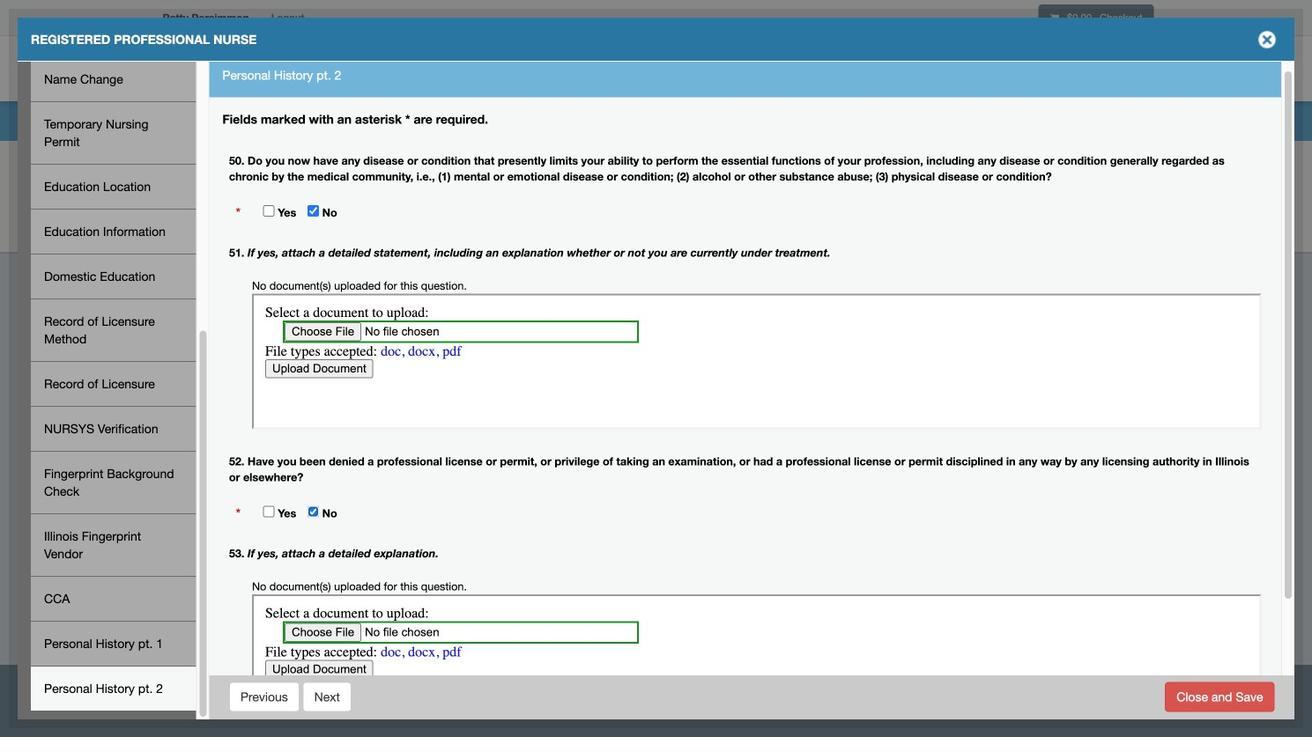 Task type: vqa. For each thing, say whether or not it's contained in the screenshot.
the bottommost "Date of Birth"
no



Task type: locate. For each thing, give the bounding box(es) containing it.
None checkbox
[[308, 205, 319, 217], [308, 506, 319, 518], [308, 205, 319, 217], [308, 506, 319, 518]]

None button
[[229, 683, 299, 713], [303, 683, 352, 713], [1165, 683, 1275, 713], [229, 683, 299, 713], [303, 683, 352, 713], [1165, 683, 1275, 713]]

None checkbox
[[263, 205, 275, 217], [263, 506, 275, 518], [263, 205, 275, 217], [263, 506, 275, 518]]



Task type: describe. For each thing, give the bounding box(es) containing it.
close window image
[[1253, 26, 1282, 54]]

shopping cart image
[[1050, 13, 1059, 23]]

illinois department of financial and professional regulation image
[[154, 40, 556, 96]]



